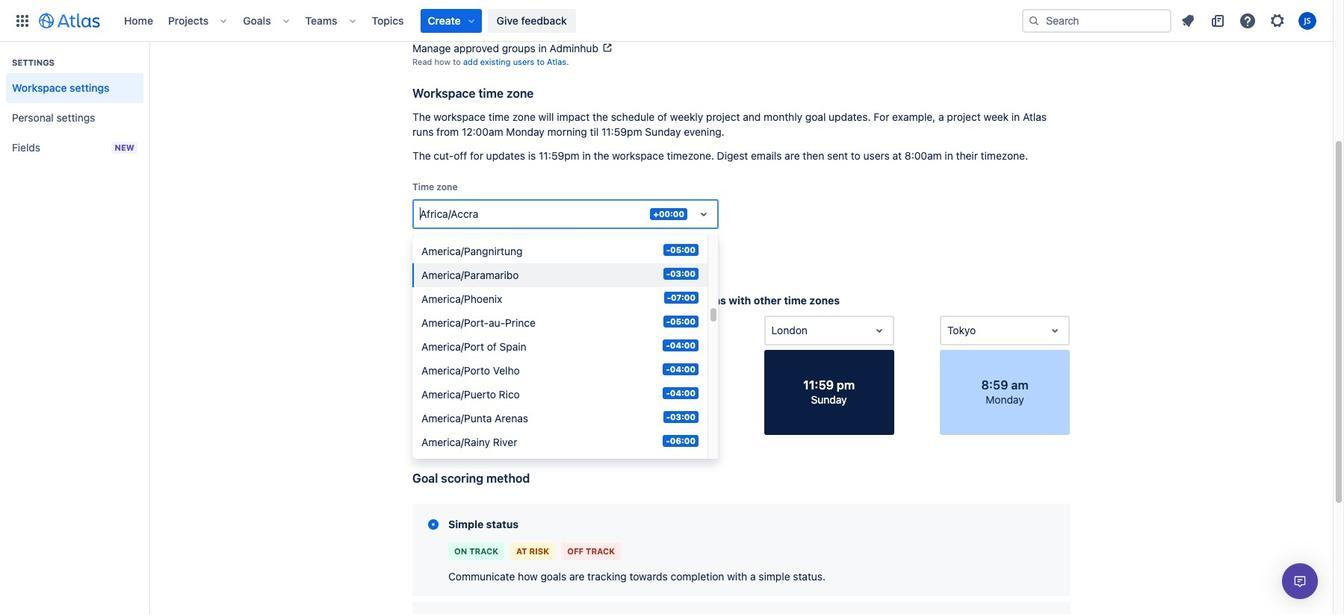 Task type: vqa. For each thing, say whether or not it's contained in the screenshot.
heading
no



Task type: describe. For each thing, give the bounding box(es) containing it.
teams
[[305, 14, 337, 27]]

updates.
[[829, 111, 871, 123]]

new
[[115, 143, 135, 152]]

and
[[743, 111, 761, 123]]

goals link
[[239, 9, 275, 33]]

is
[[528, 149, 536, 162]]

manage for manage approved domains in adminhub anyone with verified email addresses with these domains can
[[412, 9, 451, 22]]

for
[[874, 111, 890, 123]]

4:59
[[454, 379, 480, 392]]

america/port of spain
[[421, 341, 527, 353]]

monthly
[[764, 111, 803, 123]]

time
[[412, 182, 434, 193]]

completion
[[671, 571, 724, 584]]

adminhub for groups
[[550, 42, 598, 55]]

verified
[[463, 24, 492, 34]]

america/punta
[[421, 412, 492, 425]]

america/rainy river
[[421, 436, 517, 449]]

in inside manage approved domains in adminhub anyone with verified email addresses with these domains can
[[546, 9, 554, 22]]

04:00 for america/port of spain
[[670, 341, 696, 350]]

06:00
[[670, 436, 696, 446]]

with left these at the left
[[560, 24, 577, 34]]

07:00
[[671, 293, 696, 303]]

example,
[[892, 111, 936, 123]]

this
[[566, 236, 581, 246]]

digest
[[717, 149, 748, 162]]

personal settings
[[12, 111, 95, 124]]

how for goals
[[518, 571, 538, 584]]

1 vertical spatial the
[[594, 149, 609, 162]]

track for on track
[[469, 547, 498, 557]]

2 vertical spatial the
[[473, 294, 490, 307]]

1 vertical spatial users
[[863, 149, 890, 162]]

other
[[754, 294, 781, 307]]

aligns
[[695, 294, 726, 307]]

11:59
[[803, 379, 834, 392]]

- for au-
[[666, 317, 670, 327]]

-07:00
[[667, 293, 696, 303]]

time zone
[[412, 182, 458, 193]]

topics link
[[367, 9, 408, 33]]

- for of
[[666, 341, 670, 350]]

+00:00
[[653, 209, 684, 219]]

america/phoenix
[[421, 293, 502, 306]]

sunday for 4:59 pm
[[460, 394, 495, 406]]

america/port-au-prince
[[421, 317, 536, 330]]

america/porto velho
[[421, 365, 520, 377]]

goal scoring method
[[412, 472, 530, 486]]

on
[[454, 547, 467, 557]]

add existing users to atlas. link
[[463, 57, 569, 66]]

river
[[493, 436, 517, 449]]

0 horizontal spatial africa/accra
[[420, 208, 479, 220]]

- for rico
[[666, 389, 670, 398]]

create
[[428, 14, 461, 27]]

be
[[464, 236, 474, 246]]

rico
[[499, 389, 520, 401]]

-04:00 for america/port of spain
[[666, 341, 696, 350]]

manage for manage approved groups in adminhub
[[412, 42, 451, 55]]

with left simple in the right bottom of the page
[[727, 571, 747, 584]]

personal settings link
[[6, 103, 143, 133]]

their
[[956, 149, 978, 162]]

how for the
[[449, 294, 471, 307]]

here's
[[412, 294, 447, 307]]

will inside the workspace time zone will impact the schedule of weekly project and monthly goal updates. for example, a project week in atlas runs from 12:00am monday morning til 11:59pm sunday evening.
[[539, 111, 554, 123]]

- for velho
[[666, 365, 670, 374]]

tracking
[[587, 571, 627, 584]]

risk
[[529, 547, 549, 557]]

from
[[437, 126, 459, 138]]

in down "addresses"
[[538, 42, 547, 55]]

goals
[[243, 14, 271, 27]]

america/paramaribo
[[421, 269, 519, 282]]

0 horizontal spatial to
[[453, 57, 461, 66]]

monday inside 8:59 am monday
[[986, 394, 1024, 406]]

sunday inside the workspace time zone will impact the schedule of weekly project and monthly goal updates. for example, a project week in atlas runs from 12:00am monday morning til 11:59pm sunday evening.
[[645, 126, 681, 138]]

0 horizontal spatial a
[[750, 571, 756, 584]]

Search field
[[1022, 9, 1172, 33]]

2 vertical spatial users
[[532, 236, 554, 246]]

pm for 7:59 pm
[[659, 379, 677, 392]]

a inside the workspace time zone will impact the schedule of weekly project and monthly goal updates. for example, a project week in atlas runs from 12:00am monday morning til 11:59pm sunday evening.
[[939, 111, 944, 123]]

2 horizontal spatial to
[[851, 149, 861, 162]]

cancel button
[[460, 253, 512, 277]]

the cut-off for updates is 11:59pm in the workspace timezone. digest emails are then sent to users at 8:00am in their timezone.
[[412, 149, 1028, 162]]

anyone
[[412, 24, 442, 34]]

help image
[[1239, 12, 1257, 30]]

evening.
[[684, 126, 725, 138]]

in down til at the left top of the page
[[582, 149, 591, 162]]

communicate how goals are tracking towards completion with a simple status.
[[448, 571, 826, 584]]

switch to... image
[[13, 12, 31, 30]]

04:00 for america/puerto rico
[[670, 389, 696, 398]]

group containing workspace settings
[[6, 42, 143, 167]]

workspace for changes will be applied for all users of this workspace
[[583, 236, 625, 246]]

projects
[[168, 14, 209, 27]]

status.
[[793, 571, 826, 584]]

home link
[[120, 9, 158, 33]]

0 vertical spatial are
[[785, 149, 800, 162]]

off track
[[567, 547, 615, 557]]

1 vertical spatial 11:59pm
[[539, 149, 580, 162]]

with left other
[[729, 294, 751, 307]]

the inside the workspace time zone will impact the schedule of weekly project and monthly goal updates. for example, a project week in atlas runs from 12:00am monday morning til 11:59pm sunday evening.
[[593, 111, 608, 123]]

runs
[[412, 126, 434, 138]]

week
[[984, 111, 1009, 123]]

of inside the workspace time zone will impact the schedule of weekly project and monthly goal updates. for example, a project week in atlas runs from 12:00am monday morning til 11:59pm sunday evening.
[[658, 111, 667, 123]]

america/puerto
[[421, 389, 496, 401]]

1 horizontal spatial off
[[600, 294, 615, 307]]

open image for 7:59 pm
[[694, 322, 712, 340]]

scoring
[[441, 472, 483, 486]]

create button
[[420, 9, 482, 33]]

1 vertical spatial are
[[569, 571, 585, 584]]

0 vertical spatial time
[[479, 87, 504, 100]]

emails
[[751, 149, 782, 162]]

til
[[590, 126, 599, 138]]

- for river
[[666, 436, 670, 446]]

03:00 for america/punta arenas
[[670, 412, 696, 422]]

feedback
[[521, 14, 567, 27]]

all
[[521, 236, 530, 246]]

updates
[[486, 149, 525, 162]]

settings image
[[1269, 12, 1287, 30]]

velho
[[493, 365, 520, 377]]

spain
[[500, 341, 527, 353]]

simple
[[448, 519, 484, 531]]

time inside the workspace time zone will impact the schedule of weekly project and monthly goal updates. for example, a project week in atlas runs from 12:00am monday morning til 11:59pm sunday evening.
[[489, 111, 510, 123]]

settings
[[12, 58, 55, 67]]

notifications image
[[1179, 12, 1197, 30]]

8:00am
[[905, 149, 942, 162]]

2 timezone. from the left
[[981, 149, 1028, 162]]



Task type: locate. For each thing, give the bounding box(es) containing it.
0 vertical spatial settings
[[70, 81, 109, 94]]

the for the workspace time zone will impact the schedule of weekly project and monthly goal updates. for example, a project week in atlas runs from 12:00am monday morning til 11:59pm sunday evening.
[[412, 111, 431, 123]]

of left spain
[[487, 341, 497, 353]]

-04:00 up 7:59 pm sunday
[[666, 365, 696, 374]]

04:00 up 7:59 pm sunday
[[670, 365, 696, 374]]

america/punta arenas
[[421, 412, 528, 425]]

manage approved domains in adminhub link
[[412, 9, 620, 22]]

1 vertical spatial settings
[[56, 111, 95, 124]]

0 vertical spatial adminhub
[[557, 9, 606, 22]]

fields
[[12, 141, 40, 154]]

05:00 down +00:00
[[670, 245, 696, 255]]

users
[[513, 57, 534, 66], [863, 149, 890, 162], [532, 236, 554, 246]]

in left their
[[945, 149, 953, 162]]

the up runs
[[412, 111, 431, 123]]

2 -03:00 from the top
[[666, 412, 696, 422]]

sunday inside 11:59 pm sunday
[[811, 394, 847, 406]]

adminhub
[[557, 9, 606, 22], [550, 42, 598, 55]]

-05:00 down +00:00
[[666, 245, 696, 255]]

an external link image
[[601, 42, 613, 54]]

pm down velho
[[483, 379, 501, 392]]

0 vertical spatial workspace
[[434, 111, 486, 123]]

1 03:00 from the top
[[670, 269, 696, 279]]

the left cut- at the top of the page
[[412, 149, 431, 162]]

track right on
[[469, 547, 498, 557]]

pm right 7:59
[[659, 379, 677, 392]]

0 horizontal spatial are
[[569, 571, 585, 584]]

0 vertical spatial users
[[513, 57, 534, 66]]

for
[[470, 149, 483, 162], [508, 236, 519, 246]]

workspace for workspace settings
[[12, 81, 67, 94]]

1 horizontal spatial timezone.
[[981, 149, 1028, 162]]

sunday down weekly
[[645, 126, 681, 138]]

on track
[[454, 547, 498, 557]]

3 pm from the left
[[837, 379, 855, 392]]

0 vertical spatial -05:00
[[666, 245, 696, 255]]

america/puerto rico
[[421, 389, 520, 401]]

0 horizontal spatial workspace
[[12, 81, 67, 94]]

1 horizontal spatial africa/accra
[[629, 294, 693, 307]]

sunday inside 4:59 pm sunday
[[460, 394, 495, 406]]

in up "addresses"
[[546, 9, 554, 22]]

1 vertical spatial 05:00
[[670, 317, 696, 327]]

1 vertical spatial africa/accra
[[629, 294, 693, 307]]

are left then
[[785, 149, 800, 162]]

2 05:00 from the top
[[670, 317, 696, 327]]

3 04:00 from the top
[[670, 389, 696, 398]]

11:59pm inside the workspace time zone will impact the schedule of weekly project and monthly goal updates. for example, a project week in atlas runs from 12:00am monday morning til 11:59pm sunday evening.
[[602, 126, 642, 138]]

-05:00 for america/port-au-prince
[[666, 317, 696, 327]]

adminhub inside manage approved domains in adminhub anyone with verified email addresses with these domains can
[[557, 9, 606, 22]]

1 vertical spatial -03:00
[[666, 412, 696, 422]]

timezone.
[[667, 149, 714, 162], [981, 149, 1028, 162]]

0 vertical spatial -03:00
[[666, 269, 696, 279]]

banner
[[0, 0, 1333, 42]]

0 vertical spatial manage
[[412, 9, 451, 22]]

05:00 for america/port-au-prince
[[670, 317, 696, 327]]

for left all
[[508, 236, 519, 246]]

africa/accra left 'aligns'
[[629, 294, 693, 307]]

0 vertical spatial the
[[593, 111, 608, 123]]

0 vertical spatial of
[[658, 111, 667, 123]]

search image
[[1028, 15, 1040, 27]]

zone down 'add existing users to atlas.' link
[[507, 87, 534, 100]]

cancel
[[469, 259, 503, 271]]

off down from
[[454, 149, 467, 162]]

1 approved from the top
[[454, 9, 499, 22]]

2 track from the left
[[586, 547, 615, 557]]

america/rainy
[[421, 436, 490, 449]]

will left be
[[449, 236, 462, 246]]

of left this
[[556, 236, 564, 246]]

1 timezone. from the left
[[667, 149, 714, 162]]

1 vertical spatial will
[[449, 236, 462, 246]]

1 horizontal spatial for
[[508, 236, 519, 246]]

schedule
[[611, 111, 655, 123]]

0 horizontal spatial will
[[449, 236, 462, 246]]

approved for domains
[[454, 9, 499, 22]]

2 03:00 from the top
[[670, 412, 696, 422]]

sunday for 11:59 pm
[[811, 394, 847, 406]]

1 project from the left
[[706, 111, 740, 123]]

0 horizontal spatial 11:59pm
[[493, 294, 537, 307]]

3 -04:00 from the top
[[666, 389, 696, 398]]

None text field
[[772, 324, 774, 338]]

03:00
[[670, 269, 696, 279], [670, 412, 696, 422]]

open image
[[519, 322, 537, 340], [870, 322, 888, 340]]

2 project from the left
[[947, 111, 981, 123]]

2 horizontal spatial 11:59pm
[[602, 126, 642, 138]]

workspace
[[12, 81, 67, 94], [412, 87, 476, 100]]

11:59pm up prince
[[493, 294, 537, 307]]

track
[[469, 547, 498, 557], [586, 547, 615, 557]]

will up morning
[[539, 111, 554, 123]]

0 horizontal spatial monday
[[506, 126, 545, 138]]

sunday inside 7:59 pm sunday
[[635, 394, 671, 406]]

0 vertical spatial 04:00
[[670, 341, 696, 350]]

7:59 pm sunday
[[630, 379, 677, 406]]

0 vertical spatial 03:00
[[670, 269, 696, 279]]

04:00 right 7:59
[[670, 389, 696, 398]]

here's how the 11:59pm sunday cut off in africa/accra aligns with other time zones
[[412, 294, 840, 307]]

manage up anyone on the top of the page
[[412, 9, 451, 22]]

give feedback
[[497, 14, 567, 27]]

pm inside 4:59 pm sunday
[[483, 379, 501, 392]]

of left weekly
[[658, 111, 667, 123]]

1 04:00 from the top
[[670, 341, 696, 350]]

1 horizontal spatial of
[[556, 236, 564, 246]]

-03:00 for america/punta arenas
[[666, 412, 696, 422]]

manage approved groups in adminhub
[[412, 42, 598, 55]]

the down til at the left top of the page
[[594, 149, 609, 162]]

1 vertical spatial monday
[[986, 394, 1024, 406]]

1 vertical spatial 03:00
[[670, 412, 696, 422]]

0 vertical spatial the
[[412, 111, 431, 123]]

1 horizontal spatial will
[[539, 111, 554, 123]]

workspace down the read
[[412, 87, 476, 100]]

0 vertical spatial -04:00
[[666, 341, 696, 350]]

open image for 4:59 pm
[[519, 322, 537, 340]]

approved inside manage approved domains in adminhub anyone with verified email addresses with these domains can
[[454, 9, 499, 22]]

the up "america/port-au-prince"
[[473, 294, 490, 307]]

03:00 for america/paramaribo
[[670, 269, 696, 279]]

1 horizontal spatial domains
[[603, 24, 636, 34]]

project left week
[[947, 111, 981, 123]]

a
[[939, 111, 944, 123], [750, 571, 756, 584]]

zones
[[810, 294, 840, 307]]

1 vertical spatial -04:00
[[666, 365, 696, 374]]

email
[[494, 24, 515, 34]]

method
[[486, 472, 530, 486]]

in inside the workspace time zone will impact the schedule of weekly project and monthly goal updates. for example, a project week in atlas runs from 12:00am monday morning til 11:59pm sunday evening.
[[1012, 111, 1020, 123]]

4:59 pm sunday
[[454, 379, 501, 406]]

how left goals
[[518, 571, 538, 584]]

-
[[666, 245, 670, 255], [666, 269, 670, 279], [667, 293, 671, 303], [666, 317, 670, 327], [666, 341, 670, 350], [666, 365, 670, 374], [666, 389, 670, 398], [666, 412, 670, 422], [666, 436, 670, 446]]

7:59
[[630, 379, 656, 392]]

workspace for workspace time zone
[[412, 87, 476, 100]]

2 vertical spatial time
[[784, 294, 807, 307]]

with right anyone on the top of the page
[[444, 24, 460, 34]]

in left atlas
[[1012, 111, 1020, 123]]

1 vertical spatial for
[[508, 236, 519, 246]]

2 -05:00 from the top
[[666, 317, 696, 327]]

open image for 11:59 pm
[[870, 322, 888, 340]]

2 open image from the left
[[870, 322, 888, 340]]

1 horizontal spatial are
[[785, 149, 800, 162]]

communicate
[[448, 571, 515, 584]]

-06:00
[[666, 436, 696, 446]]

pm inside 7:59 pm sunday
[[659, 379, 677, 392]]

weekly
[[670, 111, 703, 123]]

pm inside 11:59 pm sunday
[[837, 379, 855, 392]]

1 vertical spatial workspace
[[612, 149, 664, 162]]

0 vertical spatial for
[[470, 149, 483, 162]]

1 vertical spatial off
[[600, 294, 615, 307]]

1 horizontal spatial monday
[[986, 394, 1024, 406]]

1 vertical spatial zone
[[512, 111, 536, 123]]

0 horizontal spatial timezone.
[[667, 149, 714, 162]]

11:59pm down morning
[[539, 149, 580, 162]]

the inside the workspace time zone will impact the schedule of weekly project and monthly goal updates. for example, a project week in atlas runs from 12:00am monday morning til 11:59pm sunday evening.
[[412, 111, 431, 123]]

2 the from the top
[[412, 149, 431, 162]]

how up america/port- on the left
[[449, 294, 471, 307]]

the up til at the left top of the page
[[593, 111, 608, 123]]

give
[[497, 14, 518, 27]]

simple
[[759, 571, 790, 584]]

03:00 up 07:00
[[670, 269, 696, 279]]

sunday
[[645, 126, 681, 138], [539, 294, 578, 307], [460, 394, 495, 406], [635, 394, 671, 406], [811, 394, 847, 406]]

1 vertical spatial how
[[449, 294, 471, 307]]

open image
[[695, 205, 713, 223], [694, 322, 712, 340], [1046, 322, 1064, 340]]

users left at
[[863, 149, 890, 162]]

0 horizontal spatial project
[[706, 111, 740, 123]]

open intercom messenger image
[[1291, 573, 1309, 591]]

-05:00 down -07:00 at the top of page
[[666, 317, 696, 327]]

0 horizontal spatial for
[[470, 149, 483, 162]]

at
[[516, 547, 527, 557]]

03:00 up 06:00 at the bottom
[[670, 412, 696, 422]]

a right example,
[[939, 111, 944, 123]]

-03:00 up -06:00
[[666, 412, 696, 422]]

1 vertical spatial the
[[412, 149, 431, 162]]

goal
[[805, 111, 826, 123]]

1 vertical spatial manage
[[412, 42, 451, 55]]

1 manage from the top
[[412, 9, 451, 22]]

pm
[[483, 379, 501, 392], [659, 379, 677, 392], [837, 379, 855, 392]]

personal
[[12, 111, 54, 124]]

2 manage from the top
[[412, 42, 451, 55]]

time right other
[[784, 294, 807, 307]]

sunday down 7:59
[[635, 394, 671, 406]]

a left simple in the right bottom of the page
[[750, 571, 756, 584]]

then
[[803, 149, 824, 162]]

0 vertical spatial zone
[[507, 87, 534, 100]]

0 vertical spatial approved
[[454, 9, 499, 22]]

0 vertical spatial will
[[539, 111, 554, 123]]

settings for personal settings
[[56, 111, 95, 124]]

simple status
[[448, 519, 519, 531]]

arenas
[[495, 412, 528, 425]]

topics
[[372, 14, 404, 27]]

1 vertical spatial 04:00
[[670, 365, 696, 374]]

track right 'off'
[[586, 547, 615, 557]]

11:59pm down schedule
[[602, 126, 642, 138]]

2 04:00 from the top
[[670, 365, 696, 374]]

account image
[[1299, 12, 1317, 30]]

los angeles
[[420, 324, 479, 337]]

workspace settings link
[[6, 73, 143, 103]]

-04:00 right 7:59
[[666, 389, 696, 398]]

0 vertical spatial domains
[[502, 9, 543, 22]]

london
[[772, 324, 808, 337]]

groups
[[502, 42, 536, 55]]

adminhub up these at the left
[[557, 9, 606, 22]]

workspace up from
[[434, 111, 486, 123]]

1 horizontal spatial to
[[537, 57, 545, 66]]

2 approved from the top
[[454, 42, 499, 55]]

changes will be applied for all users of this workspace
[[412, 236, 625, 246]]

are
[[785, 149, 800, 162], [569, 571, 585, 584]]

to left add at the top left of the page
[[453, 57, 461, 66]]

zone up is
[[512, 111, 536, 123]]

workspace inside the workspace time zone will impact the schedule of weekly project and monthly goal updates. for example, a project week in atlas runs from 12:00am monday morning til 11:59pm sunday evening.
[[434, 111, 486, 123]]

2 vertical spatial 11:59pm
[[493, 294, 537, 307]]

-03:00 up -07:00 at the top of page
[[666, 269, 696, 279]]

2 horizontal spatial of
[[658, 111, 667, 123]]

1 open image from the left
[[519, 322, 537, 340]]

at
[[893, 149, 902, 162]]

04:00
[[670, 341, 696, 350], [670, 365, 696, 374], [670, 389, 696, 398]]

off right cut
[[600, 294, 615, 307]]

adminhub for domains
[[557, 9, 606, 22]]

1 vertical spatial adminhub
[[550, 42, 598, 55]]

settings down workspace settings link
[[56, 111, 95, 124]]

0 vertical spatial africa/accra
[[420, 208, 479, 220]]

1 vertical spatial approved
[[454, 42, 499, 55]]

zone inside the workspace time zone will impact the schedule of weekly project and monthly goal updates. for example, a project week in atlas runs from 12:00am monday morning til 11:59pm sunday evening.
[[512, 111, 536, 123]]

los
[[420, 324, 437, 337]]

track for off track
[[586, 547, 615, 557]]

1 horizontal spatial a
[[939, 111, 944, 123]]

1 vertical spatial of
[[556, 236, 564, 246]]

8:59 am monday
[[981, 379, 1029, 406]]

project
[[706, 111, 740, 123], [947, 111, 981, 123]]

-05:00 for america/pangnirtung
[[666, 245, 696, 255]]

- for arenas
[[666, 412, 670, 422]]

users right all
[[532, 236, 554, 246]]

applied
[[477, 236, 505, 246]]

africa/accra down time zone
[[420, 208, 479, 220]]

1 horizontal spatial workspace
[[412, 87, 476, 100]]

1 horizontal spatial 11:59pm
[[539, 149, 580, 162]]

to left atlas.
[[537, 57, 545, 66]]

timezone. right their
[[981, 149, 1028, 162]]

how right the read
[[435, 57, 451, 66]]

of
[[658, 111, 667, 123], [556, 236, 564, 246], [487, 341, 497, 353]]

am
[[1011, 379, 1029, 392]]

read how to add existing users to atlas.
[[412, 57, 569, 66]]

1 -04:00 from the top
[[666, 341, 696, 350]]

2 pm from the left
[[659, 379, 677, 392]]

1 vertical spatial time
[[489, 111, 510, 123]]

1 horizontal spatial pm
[[659, 379, 677, 392]]

domains
[[502, 9, 543, 22], [603, 24, 636, 34]]

05:00 down 07:00
[[670, 317, 696, 327]]

status
[[486, 519, 519, 531]]

0 vertical spatial 11:59pm
[[602, 126, 642, 138]]

-04:00 down -07:00 at the top of page
[[666, 341, 696, 350]]

open image for 8:59 am
[[1046, 322, 1064, 340]]

timezone. down evening.
[[667, 149, 714, 162]]

top element
[[9, 0, 1022, 41]]

2 vertical spatial -04:00
[[666, 389, 696, 398]]

2 -04:00 from the top
[[666, 365, 696, 374]]

05:00 for america/pangnirtung
[[670, 245, 696, 255]]

0 horizontal spatial domains
[[502, 9, 543, 22]]

2 vertical spatial workspace
[[583, 236, 625, 246]]

0 vertical spatial off
[[454, 149, 467, 162]]

1 05:00 from the top
[[670, 245, 696, 255]]

0 horizontal spatial track
[[469, 547, 498, 557]]

read
[[412, 57, 432, 66]]

0 horizontal spatial open image
[[519, 322, 537, 340]]

goals
[[541, 571, 567, 584]]

1 horizontal spatial track
[[586, 547, 615, 557]]

goal
[[412, 472, 438, 486]]

workspace down schedule
[[612, 149, 664, 162]]

1 horizontal spatial open image
[[870, 322, 888, 340]]

1 vertical spatial -05:00
[[666, 317, 696, 327]]

banner containing home
[[0, 0, 1333, 42]]

pm for 4:59 pm
[[483, 379, 501, 392]]

-03:00 for america/paramaribo
[[666, 269, 696, 279]]

1 -05:00 from the top
[[666, 245, 696, 255]]

2 vertical spatial how
[[518, 571, 538, 584]]

sunday down 11:59
[[811, 394, 847, 406]]

save
[[421, 259, 445, 271]]

manage inside manage approved domains in adminhub anyone with verified email addresses with these domains can
[[412, 9, 451, 22]]

manage up the read
[[412, 42, 451, 55]]

2 vertical spatial 04:00
[[670, 389, 696, 398]]

2 vertical spatial of
[[487, 341, 497, 353]]

0 vertical spatial 05:00
[[670, 245, 696, 255]]

the for the cut-off for updates is 11:59pm in the workspace timezone. digest emails are then sent to users at 8:00am in their timezone.
[[412, 149, 431, 162]]

2 vertical spatial zone
[[437, 182, 458, 193]]

project up evening.
[[706, 111, 740, 123]]

in right cut
[[617, 294, 627, 307]]

pm for 11:59 pm
[[837, 379, 855, 392]]

approved for groups
[[454, 42, 499, 55]]

-04:00 for america/puerto rico
[[666, 389, 696, 398]]

manage approved domains in adminhub anyone with verified email addresses with these domains can
[[412, 9, 655, 34]]

with
[[444, 24, 460, 34], [560, 24, 577, 34], [729, 294, 751, 307], [727, 571, 747, 584]]

workspace for the cut-off for updates is 11:59pm in the workspace timezone. digest emails are then sent to users at 8:00am in their timezone.
[[612, 149, 664, 162]]

approved up verified
[[454, 9, 499, 22]]

04:00 down 07:00
[[670, 341, 696, 350]]

time down read how to add existing users to atlas.
[[479, 87, 504, 100]]

workspace time zone
[[412, 87, 534, 100]]

settings up personal settings link
[[70, 81, 109, 94]]

sunday down "4:59"
[[460, 394, 495, 406]]

give feedback button
[[488, 9, 576, 33]]

home
[[124, 14, 153, 27]]

1 the from the top
[[412, 111, 431, 123]]

0 vertical spatial a
[[939, 111, 944, 123]]

1 -03:00 from the top
[[666, 269, 696, 279]]

monday
[[506, 126, 545, 138], [986, 394, 1024, 406]]

monday down "8:59"
[[986, 394, 1024, 406]]

cut-
[[434, 149, 454, 162]]

workspace right this
[[583, 236, 625, 246]]

monday up is
[[506, 126, 545, 138]]

sunday for 7:59 pm
[[635, 394, 671, 406]]

time up 12:00am
[[489, 111, 510, 123]]

0 vertical spatial how
[[435, 57, 451, 66]]

1 track from the left
[[469, 547, 498, 557]]

to right sent on the right of page
[[851, 149, 861, 162]]

approved up add at the top left of the page
[[454, 42, 499, 55]]

0 horizontal spatial pm
[[483, 379, 501, 392]]

settings for workspace settings
[[70, 81, 109, 94]]

pm right 11:59
[[837, 379, 855, 392]]

sunday left cut
[[539, 294, 578, 307]]

04:00 for america/porto velho
[[670, 365, 696, 374]]

2 horizontal spatial pm
[[837, 379, 855, 392]]

0 vertical spatial monday
[[506, 126, 545, 138]]

how for to
[[435, 57, 451, 66]]

these
[[579, 24, 601, 34]]

1 vertical spatial a
[[750, 571, 756, 584]]

1 vertical spatial domains
[[603, 24, 636, 34]]

are right goals
[[569, 571, 585, 584]]

monday inside the workspace time zone will impact the schedule of weekly project and monthly goal updates. for example, a project week in atlas runs from 12:00am monday morning til 11:59pm sunday evening.
[[506, 126, 545, 138]]

for down 12:00am
[[470, 149, 483, 162]]

zone right time
[[437, 182, 458, 193]]

workspace down settings
[[12, 81, 67, 94]]

changes
[[412, 236, 447, 246]]

angeles
[[440, 324, 479, 337]]

1 horizontal spatial project
[[947, 111, 981, 123]]

users down groups
[[513, 57, 534, 66]]

adminhub up atlas.
[[550, 42, 598, 55]]

None text field
[[420, 207, 423, 222], [947, 324, 950, 338], [420, 207, 423, 222], [947, 324, 950, 338]]

0 horizontal spatial of
[[487, 341, 497, 353]]

1 pm from the left
[[483, 379, 501, 392]]

atlas.
[[547, 57, 569, 66]]

the workspace time zone will impact the schedule of weekly project and monthly goal updates. for example, a project week in atlas runs from 12:00am monday morning til 11:59pm sunday evening.
[[412, 111, 1047, 138]]

-04:00 for america/porto velho
[[666, 365, 696, 374]]

america/port-
[[421, 317, 489, 330]]

at risk
[[516, 547, 549, 557]]

group
[[6, 42, 143, 167]]

0 horizontal spatial off
[[454, 149, 467, 162]]



